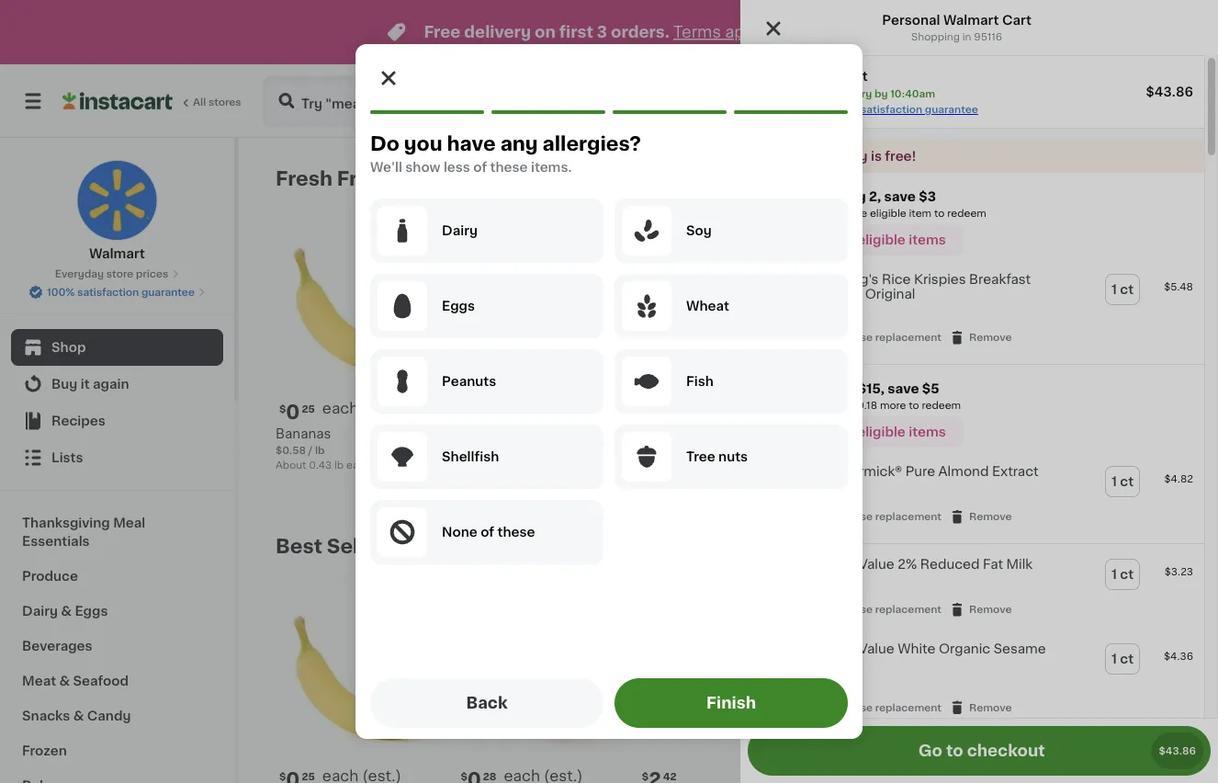 Task type: vqa. For each thing, say whether or not it's contained in the screenshot.
the topmost IN
yes



Task type: describe. For each thing, give the bounding box(es) containing it.
choose replacement button for mccormick®
[[813, 508, 942, 525]]

walmart inside personal walmart cart shopping in 95116
[[944, 14, 1000, 27]]

2 horizontal spatial to
[[947, 743, 964, 759]]

shop
[[51, 341, 86, 354]]

instacart logo image
[[63, 90, 173, 112]]

choose for 2nd choose replacement button from the bottom of the page
[[833, 604, 873, 615]]

walmart image
[[752, 67, 798, 113]]

produce link
[[11, 559, 223, 594]]

redeem inside the spend $15, save $5 spend $10.18 more to redeem
[[922, 400, 962, 411]]

meal
[[113, 517, 146, 529]]

many in stock for 4
[[657, 482, 729, 492]]

3 choose replacement button from the top
[[813, 601, 942, 618]]

value for white
[[860, 643, 895, 656]]

lists
[[51, 451, 83, 464]]

again
[[93, 378, 129, 391]]

choose replacement for choose replacement button related to great
[[833, 702, 942, 712]]

we'll
[[370, 161, 402, 174]]

breakfast
[[970, 273, 1031, 286]]

see for buy
[[829, 233, 855, 246]]

add button for 92
[[910, 599, 981, 632]]

promotion-wrapper element containing spend $15, save $5
[[741, 365, 1205, 544]]

kellogg's rice krispies breakfast cereal original image
[[752, 270, 790, 309]]

see eligible items for kellogg's
[[829, 233, 946, 246]]

$ 6 47
[[824, 402, 859, 422]]

0 vertical spatial $43.86
[[1147, 85, 1194, 98]]

halos california clementines 3 lb
[[639, 427, 740, 473]]

best sellers
[[276, 536, 397, 556]]

personal walmart cart shopping in 95116
[[883, 14, 1032, 42]]

$ 0 74
[[461, 402, 496, 422]]

$ 4 97
[[642, 402, 677, 422]]

add inside buy any 2, save $3 add 1 more eligible item to redeem
[[812, 208, 832, 218]]

eat
[[839, 445, 860, 458]]

4 replacement from the top
[[876, 702, 942, 712]]

everyday store prices link
[[55, 267, 179, 281]]

great value white organic sesame seed button
[[820, 642, 1063, 671]]

buy any 2, save $3 add 1 more eligible item to redeem
[[812, 190, 987, 218]]

dairy for dairy & eggs
[[22, 605, 58, 618]]

in for 4
[[689, 482, 698, 492]]

walmart for walmart
[[89, 247, 145, 260]]

great for great value 2% reduced fat milk
[[820, 558, 856, 571]]

$4.82
[[1165, 474, 1194, 484]]

ct down $ 0 74
[[464, 445, 475, 455]]

back
[[466, 695, 508, 711]]

essentials
[[22, 535, 90, 548]]

limited time offer region
[[0, 0, 1165, 64]]

value for 2%
[[860, 558, 895, 571]]

1 horizontal spatial by
[[1002, 94, 1021, 108]]

product group containing 4
[[639, 226, 805, 498]]

ct for great value 2% reduced fat milk
[[1121, 568, 1134, 581]]

beverages link
[[11, 629, 223, 664]]

in for 0
[[507, 463, 517, 473]]

bananas $0.58 / lb about 0.43 lb each
[[276, 427, 371, 470]]

28
[[483, 771, 497, 781]]

go
[[919, 743, 943, 759]]

great value 2% reduced fat milk
[[820, 558, 1033, 571]]

halos
[[639, 427, 675, 440]]

satisfaction inside 100% satisfaction guarantee link
[[861, 104, 923, 114]]

it
[[81, 378, 90, 391]]

product group containing $
[[1001, 594, 1168, 783]]

see for spend
[[829, 426, 855, 439]]

seafood
[[73, 675, 129, 688]]

remove button for organic
[[949, 699, 1012, 715]]

$ 0 25
[[279, 402, 315, 422]]

see eligible items for mccormick®
[[829, 426, 946, 439]]

walmart delivery by 10:40am
[[813, 70, 936, 99]]

view all (30+) button
[[949, 528, 1065, 564]]

11
[[1153, 95, 1164, 108]]

promotion-wrapper element containing buy any 2, save $3
[[741, 173, 1205, 365]]

1 choose from the top
[[833, 332, 873, 343]]

47
[[846, 403, 859, 414]]

all for best sellers
[[991, 540, 1006, 552]]

show
[[406, 161, 441, 174]]

1 for great value 2% reduced fat milk
[[1112, 568, 1118, 581]]

each inside bananas $0.58 / lb about 0.43 lb each
[[347, 459, 371, 470]]

$ inside the $ 6 47
[[824, 403, 830, 414]]

remove button for breakfast
[[949, 329, 1012, 346]]

white
[[898, 643, 936, 656]]

item carousel region containing best sellers
[[276, 528, 1168, 783]]

items for krispies
[[909, 233, 946, 246]]

remove for extract
[[970, 512, 1012, 522]]

is
[[871, 150, 882, 163]]

eligible inside buy any 2, save $3 add 1 more eligible item to redeem
[[870, 208, 907, 218]]

product group containing 6
[[820, 226, 987, 492]]

many in stock for 0
[[476, 463, 548, 473]]

any inside buy any 2, save $3 add 1 more eligible item to redeem
[[841, 190, 866, 203]]

mccormick® pure almond extract image
[[752, 462, 790, 501]]

100% satisfaction guarantee inside button
[[47, 287, 195, 297]]

almond
[[939, 465, 989, 478]]

none
[[442, 526, 478, 539]]

you
[[404, 134, 443, 153]]

1 for great value white organic sesame seed
[[1112, 653, 1118, 666]]

product group containing great value 2% reduced fat milk
[[741, 544, 1205, 629]]

do
[[370, 134, 400, 153]]

nuts
[[719, 450, 748, 463]]

ct for mccormick® pure almond extract
[[1121, 475, 1134, 488]]

oz inside "pom wonderful ready- to-eat pomegranate arils 8 oz"
[[829, 463, 841, 473]]

by inside 'walmart delivery by 10:40am'
[[875, 89, 888, 99]]

in inside personal walmart cart shopping in 95116
[[963, 32, 972, 42]]

1 horizontal spatial delivery
[[815, 150, 868, 163]]

100% inside button
[[47, 287, 75, 297]]

add your shopping preferences element
[[356, 44, 863, 739]]

1 vertical spatial $43.86
[[1159, 746, 1197, 756]]

pom wonderful ready- to-eat pomegranate arils 8 oz
[[820, 427, 981, 473]]

save inside the spend $15, save $5 spend $10.18 more to redeem
[[888, 383, 920, 395]]

walmart for walmart delivery by 10:40am
[[813, 70, 868, 83]]

eggs inside add your shopping preferences element
[[442, 300, 475, 313]]

fresh
[[276, 169, 333, 188]]

2.2
[[820, 675, 835, 686]]

choose replacement for 2nd choose replacement button from the bottom of the page
[[833, 604, 942, 615]]

$4.36
[[1164, 651, 1194, 661]]

choose for choose replacement button for mccormick®
[[833, 512, 873, 522]]

go to checkout
[[919, 743, 1046, 759]]

ready-
[[926, 427, 973, 440]]

finish button
[[615, 678, 848, 728]]

delivery by 10:40am link
[[910, 90, 1085, 112]]

6
[[830, 402, 844, 422]]

satisfaction inside 100% satisfaction guarantee button
[[77, 287, 139, 297]]

1 ct down $ 0 74
[[457, 445, 475, 455]]

$0.58
[[276, 445, 306, 455]]

terms
[[674, 24, 722, 40]]

delivery by 10:40am
[[940, 94, 1085, 108]]

wonderful
[[856, 427, 923, 440]]

mccormick® pure almond extract 2 fl oz
[[820, 465, 1039, 495]]

great for great value white organic sesame seed 2.2 oz
[[820, 643, 856, 656]]

product group containing great value white organic sesame seed
[[741, 629, 1205, 726]]

street
[[956, 94, 1000, 108]]

1 horizontal spatial 100%
[[831, 104, 859, 114]]

0 for $ 0 74
[[468, 402, 481, 422]]

2 spend from the top
[[812, 400, 845, 411]]

2
[[820, 485, 826, 495]]

1 inside buy any 2, save $3 add 1 more eligible item to redeem
[[835, 208, 839, 218]]

1237 east saint james street
[[795, 94, 1000, 108]]

finish
[[707, 695, 756, 711]]

frozen
[[22, 744, 67, 757]]

1 vertical spatial of
[[481, 526, 495, 539]]

do you have any allergies? we'll show less of these items.
[[370, 134, 642, 174]]

$ inside $ 4 97
[[642, 403, 649, 414]]

everyday store prices
[[55, 269, 168, 279]]

$0.25 each (estimated) element containing $
[[276, 768, 442, 783]]

pure
[[906, 465, 936, 478]]

reduced
[[921, 558, 980, 571]]

walmart logo image
[[77, 160, 158, 241]]

see eligible items button for kellogg's
[[812, 224, 964, 256]]

any inside do you have any allergies? we'll show less of these items.
[[501, 134, 538, 153]]

remove button for extract
[[949, 508, 1012, 525]]

view for best sellers
[[956, 540, 988, 552]]

store
[[106, 269, 133, 279]]

to inside buy any 2, save $3 add 1 more eligible item to redeem
[[935, 208, 945, 218]]

choose replacement for choose replacement button for mccormick®
[[833, 512, 942, 522]]

eligible for 2,
[[858, 233, 906, 246]]

1 ct for kellogg's rice krispies breakfast cereal original
[[1112, 283, 1134, 296]]

redeem inside buy any 2, save $3 add 1 more eligible item to redeem
[[948, 208, 987, 218]]

orders.
[[611, 24, 670, 40]]

snacks
[[22, 710, 70, 722]]

1 vertical spatial these
[[498, 526, 535, 539]]

1 horizontal spatial lb
[[335, 459, 344, 470]]

on
[[535, 24, 556, 40]]

choose replacement button for great
[[813, 699, 942, 715]]

92
[[845, 771, 859, 781]]

thanksgiving meal essentials link
[[11, 506, 223, 559]]

to inside the spend $15, save $5 spend $10.18 more to redeem
[[909, 400, 920, 411]]

$15,
[[858, 383, 885, 395]]

snacks & candy
[[22, 710, 131, 722]]

1 ct for mccormick® pure almond extract
[[1112, 475, 1134, 488]]

0 horizontal spatial lb
[[315, 445, 325, 455]]

$0.25 each (estimated) element containing 0
[[276, 400, 442, 424]]

product group containing kellogg's rice krispies breakfast cereal original
[[741, 259, 1205, 357]]

cereal
[[820, 288, 862, 301]]

buy for buy any 2, save $3 add 1 more eligible item to redeem
[[812, 190, 838, 203]]

& for meat
[[59, 675, 70, 688]]

stores
[[209, 97, 241, 107]]

shopping
[[912, 32, 960, 42]]

these inside do you have any allergies? we'll show less of these items.
[[490, 161, 528, 174]]

0 vertical spatial each
[[322, 401, 359, 416]]

0 horizontal spatial eggs
[[75, 605, 108, 618]]

add button for 1 ct
[[547, 232, 618, 265]]

1 horizontal spatial 100% satisfaction guarantee
[[831, 104, 979, 114]]



Task type: locate. For each thing, give the bounding box(es) containing it.
items for almond
[[909, 426, 946, 439]]

value left 2%
[[860, 558, 895, 571]]

0 vertical spatial eligible
[[870, 208, 907, 218]]

1 horizontal spatial walmart
[[813, 70, 868, 83]]

0 horizontal spatial dairy
[[22, 605, 58, 618]]

delivery left on
[[464, 24, 531, 40]]

these
[[490, 161, 528, 174], [498, 526, 535, 539]]

lists link
[[11, 439, 223, 476]]

1
[[835, 208, 839, 218], [1112, 283, 1118, 296], [457, 445, 461, 455], [1112, 475, 1118, 488], [1112, 568, 1118, 581], [1112, 653, 1118, 666]]

delivery inside delivery by 10:40am link
[[940, 94, 999, 108]]

great inside great value white organic sesame seed 2.2 oz
[[820, 643, 856, 656]]

by right 'street'
[[1002, 94, 1021, 108]]

stock for 0
[[519, 463, 548, 473]]

service type group
[[547, 83, 744, 119]]

2 great from the top
[[820, 643, 856, 656]]

1 remove button from the top
[[949, 329, 1012, 346]]

1 ct left $3.23
[[1112, 568, 1134, 581]]

sponsored badge image
[[820, 477, 876, 488]]

0 vertical spatial 25
[[302, 403, 315, 414]]

many for 4
[[657, 482, 686, 492]]

great value white organic sesame seed 2.2 oz
[[820, 643, 1047, 686]]

choose replacement button down 2%
[[813, 601, 942, 618]]

1 ct button for kellogg's rice krispies breakfast cereal original
[[1107, 275, 1140, 304]]

2 replacement from the top
[[876, 512, 942, 522]]

$ inside '$ 0 25'
[[279, 403, 286, 414]]

100% right the "1237"
[[831, 104, 859, 114]]

buy inside 'link'
[[51, 378, 78, 391]]

& for dairy
[[61, 605, 72, 618]]

oz inside great value white organic sesame seed 2.2 oz
[[838, 675, 850, 686]]

choose replacement up white
[[833, 604, 942, 615]]

1 vertical spatial see eligible items
[[829, 426, 946, 439]]

3 remove button from the top
[[949, 601, 1012, 618]]

product group containing mccormick® pure almond extract
[[741, 451, 1205, 536]]

add button down fruit at top left
[[366, 232, 437, 265]]

1 product group from the top
[[741, 259, 1205, 357]]

eggs down produce link
[[75, 605, 108, 618]]

0 vertical spatial many
[[476, 463, 505, 473]]

spend left the 47
[[812, 400, 845, 411]]

1 vertical spatial see eligible items button
[[812, 417, 964, 448]]

to-
[[820, 445, 839, 458]]

remove button up go to checkout
[[949, 699, 1012, 715]]

1 remove from the top
[[970, 332, 1012, 343]]

back button
[[370, 678, 604, 728]]

value inside great value 2% reduced fat milk button
[[860, 558, 895, 571]]

item carousel region containing fresh fruit
[[276, 160, 1168, 513]]

walmart up 95116
[[944, 14, 1000, 27]]

1 vertical spatial to
[[909, 400, 920, 411]]

1 ct for great value 2% reduced fat milk
[[1112, 568, 1134, 581]]

first right on
[[560, 24, 594, 40]]

1 view from the top
[[956, 172, 988, 185]]

more inside buy any 2, save $3 add 1 more eligible item to redeem
[[842, 208, 868, 218]]

0 vertical spatial 100%
[[831, 104, 859, 114]]

0 horizontal spatial 3
[[597, 24, 608, 40]]

$ inside $ 0 74
[[461, 403, 468, 414]]

redeem right item
[[948, 208, 987, 218]]

in right shellfish
[[507, 463, 517, 473]]

all inside popup button
[[991, 540, 1006, 552]]

snacks & candy link
[[11, 699, 223, 733]]

eligible for save
[[858, 426, 906, 439]]

dairy inside add your shopping preferences element
[[442, 224, 478, 237]]

0 horizontal spatial guarantee
[[141, 287, 195, 297]]

eligible up pomegranate
[[858, 426, 906, 439]]

0 horizontal spatial any
[[501, 134, 538, 153]]

prices
[[136, 269, 168, 279]]

satisfaction
[[861, 104, 923, 114], [77, 287, 139, 297]]

in down tree
[[689, 482, 698, 492]]

2 see eligible items button from the top
[[812, 417, 964, 448]]

redeem down $5
[[922, 400, 962, 411]]

0 vertical spatial of
[[474, 161, 487, 174]]

remove up go to checkout
[[970, 702, 1012, 712]]

more down 'your first delivery is free!'
[[842, 208, 868, 218]]

0 horizontal spatial delivery
[[829, 89, 872, 99]]

ct left $4.36
[[1121, 653, 1134, 666]]

0 vertical spatial &
[[61, 605, 72, 618]]

0 vertical spatial items
[[909, 233, 946, 246]]

remove
[[970, 332, 1012, 343], [970, 512, 1012, 522], [970, 604, 1012, 615], [970, 702, 1012, 712]]

100% satisfaction guarantee button
[[29, 281, 206, 300]]

ct left the $4.82
[[1121, 475, 1134, 488]]

1 horizontal spatial 10:40am
[[1024, 94, 1085, 108]]

choose down fl
[[833, 512, 873, 522]]

view inside popup button
[[956, 540, 988, 552]]

items down item
[[909, 233, 946, 246]]

2 horizontal spatial in
[[963, 32, 972, 42]]

1 vertical spatial value
[[860, 643, 895, 656]]

original
[[866, 288, 916, 301]]

view for fresh fruit
[[956, 172, 988, 185]]

ct left $5.48
[[1121, 283, 1134, 296]]

add button up krispies
[[910, 232, 981, 265]]

1 vertical spatial eligible
[[858, 233, 906, 246]]

1 ct button left the $4.82
[[1107, 467, 1140, 497]]

3 inside limited time offer 'region'
[[597, 24, 608, 40]]

4 remove from the top
[[970, 702, 1012, 712]]

1 left the $4.82
[[1112, 475, 1118, 488]]

2 view from the top
[[956, 540, 988, 552]]

1 ct button for mccormick® pure almond extract
[[1107, 467, 1140, 497]]

3 1 ct button from the top
[[1107, 560, 1140, 589]]

2 vertical spatial eligible
[[858, 426, 906, 439]]

any up items.
[[501, 134, 538, 153]]

all up fat
[[991, 540, 1006, 552]]

walmart inside 'walmart delivery by 10:40am'
[[813, 70, 868, 83]]

4 remove button from the top
[[949, 699, 1012, 715]]

lb right /
[[315, 445, 325, 455]]

0 vertical spatial item carousel region
[[276, 160, 1168, 513]]

milk
[[1007, 558, 1033, 571]]

1 for mccormick® pure almond extract
[[1112, 475, 1118, 488]]

ct
[[1121, 283, 1134, 296], [464, 445, 475, 455], [1121, 475, 1134, 488], [1121, 568, 1134, 581], [1121, 653, 1134, 666]]

0 up bananas
[[286, 402, 300, 422]]

& right "meat"
[[59, 675, 70, 688]]

replacement down kellogg's rice krispies breakfast cereal original 18 oz
[[876, 332, 942, 343]]

0 vertical spatial value
[[860, 558, 895, 571]]

have
[[447, 134, 496, 153]]

stock down tree nuts
[[700, 482, 729, 492]]

0 horizontal spatial many in stock
[[476, 463, 548, 473]]

walmart up east
[[813, 70, 868, 83]]

replacement up white
[[876, 604, 942, 615]]

4 product group from the top
[[741, 629, 1205, 726]]

fish
[[687, 375, 714, 388]]

buy it again
[[51, 378, 129, 391]]

choose replacement button down original
[[813, 329, 942, 346]]

save right 2,
[[885, 190, 916, 203]]

2 product group from the top
[[741, 451, 1205, 536]]

1237 east saint james street button
[[766, 75, 1000, 127]]

lb right 0.43 at the bottom left
[[335, 459, 344, 470]]

oz
[[833, 306, 845, 316], [829, 463, 841, 473], [838, 485, 850, 495], [838, 675, 850, 686]]

meat
[[22, 675, 56, 688]]

buy left it
[[51, 378, 78, 391]]

1 vertical spatial guarantee
[[141, 287, 195, 297]]

view left (40+) on the top of page
[[956, 172, 988, 185]]

many for 0
[[476, 463, 505, 473]]

value inside great value white organic sesame seed 2.2 oz
[[860, 643, 895, 656]]

0 vertical spatial see
[[829, 233, 855, 246]]

many in stock down 74
[[476, 463, 548, 473]]

remove button down breakfast
[[949, 329, 1012, 346]]

1 ct button left $5.48
[[1107, 275, 1140, 304]]

0 vertical spatial view
[[956, 172, 988, 185]]

sellers
[[327, 536, 397, 556]]

2 see from the top
[[829, 426, 855, 439]]

buy for buy it again
[[51, 378, 78, 391]]

choose replacement up go
[[833, 702, 942, 712]]

4 choose replacement from the top
[[833, 702, 942, 712]]

2,
[[869, 190, 882, 203]]

(est.)
[[362, 401, 402, 416]]

1 down 'your first delivery is free!'
[[835, 208, 839, 218]]

choose
[[833, 332, 873, 343], [833, 512, 873, 522], [833, 604, 873, 615], [833, 702, 873, 712]]

remove down breakfast
[[970, 332, 1012, 343]]

product group
[[741, 259, 1205, 357], [741, 451, 1205, 536], [741, 544, 1205, 629], [741, 629, 1205, 726]]

2 items from the top
[[909, 426, 946, 439]]

delivery
[[829, 89, 872, 99], [940, 94, 999, 108]]

2 item carousel region from the top
[[276, 528, 1168, 783]]

delivery inside limited time offer 'region'
[[464, 24, 531, 40]]

2 promotion-wrapper element from the top
[[741, 365, 1205, 544]]

replacement
[[876, 332, 942, 343], [876, 512, 942, 522], [876, 604, 942, 615], [876, 702, 942, 712]]

2 remove from the top
[[970, 512, 1012, 522]]

1 vertical spatial save
[[888, 383, 920, 395]]

$5.48
[[1165, 282, 1194, 292]]

1 ct button left $4.36
[[1107, 644, 1140, 674]]

thanksgiving
[[22, 517, 110, 529]]

8
[[820, 463, 827, 473]]

see eligible items button for mccormick®
[[812, 417, 964, 448]]

great up seed at the right bottom of the page
[[820, 643, 856, 656]]

1 vertical spatial in
[[507, 463, 517, 473]]

see eligible items down buy any 2, save $3 add 1 more eligible item to redeem
[[829, 233, 946, 246]]

mccormick®
[[820, 465, 903, 478]]

see down the $ 6 47
[[829, 426, 855, 439]]

0 horizontal spatial many
[[476, 463, 505, 473]]

0 vertical spatial dairy
[[442, 224, 478, 237]]

lb inside 'halos california clementines 3 lb'
[[648, 463, 657, 473]]

any left 2,
[[841, 190, 866, 203]]

choose down cereal
[[833, 332, 873, 343]]

0 horizontal spatial stock
[[519, 463, 548, 473]]

shellfish
[[442, 450, 499, 463]]

great inside button
[[820, 558, 856, 571]]

1 value from the top
[[860, 558, 895, 571]]

1 see eligible items button from the top
[[812, 224, 964, 256]]

great left 2%
[[820, 558, 856, 571]]

in left 95116
[[963, 32, 972, 42]]

lb
[[315, 445, 325, 455], [335, 459, 344, 470], [648, 463, 657, 473]]

2 1 ct button from the top
[[1107, 467, 1140, 497]]

2 all from the top
[[991, 540, 1006, 552]]

1 left $5.48
[[1112, 283, 1118, 296]]

3 remove from the top
[[970, 604, 1012, 615]]

1 great from the top
[[820, 558, 856, 571]]

1 down $ 0 74
[[457, 445, 461, 455]]

42
[[663, 771, 677, 781]]

remove for organic
[[970, 702, 1012, 712]]

2 25 from the top
[[302, 771, 315, 781]]

less
[[444, 161, 470, 174]]

1 choose replacement from the top
[[833, 332, 942, 343]]

1 vertical spatial each
[[347, 459, 371, 470]]

2 choose replacement button from the top
[[813, 508, 942, 525]]

0 vertical spatial any
[[501, 134, 538, 153]]

allergies?
[[543, 134, 642, 153]]

3 inside 'halos california clementines 3 lb'
[[639, 463, 645, 473]]

0 horizontal spatial buy
[[51, 378, 78, 391]]

10:40am inside 'walmart delivery by 10:40am'
[[891, 89, 936, 99]]

$0.25 each (estimated) element
[[276, 400, 442, 424], [276, 768, 442, 783]]

eligible down 2,
[[870, 208, 907, 218]]

0 vertical spatial great
[[820, 558, 856, 571]]

frozen link
[[11, 733, 223, 768]]

choose replacement up 2%
[[833, 512, 942, 522]]

your first delivery is free!
[[752, 150, 917, 163]]

4 choose from the top
[[833, 702, 873, 712]]

1 horizontal spatial many
[[657, 482, 686, 492]]

guarantee inside button
[[141, 287, 195, 297]]

add button for $0.58 / lb
[[366, 232, 437, 265]]

0 vertical spatial these
[[490, 161, 528, 174]]

1 vertical spatial 3
[[639, 463, 645, 473]]

extract
[[993, 465, 1039, 478]]

view all (40+) button
[[949, 160, 1065, 197]]

0 vertical spatial eggs
[[442, 300, 475, 313]]

1 see from the top
[[829, 233, 855, 246]]

3 replacement from the top
[[876, 604, 942, 615]]

1 item carousel region from the top
[[276, 160, 1168, 513]]

0 vertical spatial 100% satisfaction guarantee
[[831, 104, 979, 114]]

0 horizontal spatial by
[[875, 89, 888, 99]]

guarantee
[[925, 104, 979, 114], [141, 287, 195, 297]]

choose for choose replacement button related to great
[[833, 702, 873, 712]]

item carousel region
[[276, 160, 1168, 513], [276, 528, 1168, 783]]

1 vertical spatial satisfaction
[[77, 287, 139, 297]]

1 see eligible items from the top
[[829, 233, 946, 246]]

0 horizontal spatial first
[[560, 24, 594, 40]]

satisfaction down 'walmart delivery by 10:40am'
[[861, 104, 923, 114]]

1 vertical spatial 100%
[[47, 287, 75, 297]]

0 vertical spatial satisfaction
[[861, 104, 923, 114]]

shop link
[[11, 329, 223, 366]]

0 for $ 0 25
[[286, 402, 300, 422]]

dairy for dairy
[[442, 224, 478, 237]]

1 horizontal spatial stock
[[700, 482, 729, 492]]

choose replacement button down 2.2 on the right
[[813, 699, 942, 715]]

oz inside kellogg's rice krispies breakfast cereal original 18 oz
[[833, 306, 845, 316]]

view up fat
[[956, 540, 988, 552]]

rice
[[882, 273, 911, 286]]

2 choose from the top
[[833, 512, 873, 522]]

kellogg's rice krispies breakfast cereal original button
[[820, 272, 1063, 302]]

/
[[308, 445, 313, 455]]

1 vertical spatial 100% satisfaction guarantee
[[47, 287, 195, 297]]

0 vertical spatial many in stock
[[476, 463, 548, 473]]

1 ct
[[1112, 283, 1134, 296], [457, 445, 475, 455], [1112, 475, 1134, 488], [1112, 568, 1134, 581], [1112, 653, 1134, 666]]

choose up seed at the right bottom of the page
[[833, 604, 873, 615]]

1 horizontal spatial to
[[935, 208, 945, 218]]

first inside limited time offer 'region'
[[560, 24, 594, 40]]

1 $0.25 each (estimated) element from the top
[[276, 400, 442, 424]]

1 for kellogg's rice krispies breakfast cereal original
[[1112, 283, 1118, 296]]

0 vertical spatial all
[[991, 172, 1006, 185]]

product group
[[276, 226, 442, 472], [457, 226, 624, 479], [639, 226, 805, 498], [820, 226, 987, 492], [820, 594, 987, 783], [1001, 594, 1168, 783]]

all for fresh fruit
[[991, 172, 1006, 185]]

choose replacement button down sponsored badge image
[[813, 508, 942, 525]]

0 vertical spatial guarantee
[[925, 104, 979, 114]]

everyday
[[55, 269, 104, 279]]

2 choose replacement from the top
[[833, 512, 942, 522]]

1 ct button for great value 2% reduced fat milk
[[1107, 560, 1140, 589]]

3 choose replacement from the top
[[833, 604, 942, 615]]

25 inside '$ 0 25'
[[302, 403, 315, 414]]

1 25 from the top
[[302, 403, 315, 414]]

2 vertical spatial walmart
[[89, 247, 145, 260]]

cart
[[1003, 14, 1032, 27]]

1 spend from the top
[[812, 383, 855, 395]]

1 all from the top
[[991, 172, 1006, 185]]

tree
[[687, 450, 716, 463]]

delivery left is
[[815, 150, 868, 163]]

remove up 'view all (30+)'
[[970, 512, 1012, 522]]

ct for great value white organic sesame seed
[[1121, 653, 1134, 666]]

soy
[[687, 224, 712, 237]]

2 vertical spatial &
[[73, 710, 84, 722]]

clementines
[[639, 445, 721, 458]]

many in stock down tree
[[657, 482, 729, 492]]

choose replacement button for kellogg's
[[813, 329, 942, 346]]

more inside the spend $15, save $5 spend $10.18 more to redeem
[[880, 400, 907, 411]]

of inside do you have any allergies? we'll show less of these items.
[[474, 161, 487, 174]]

california
[[679, 427, 740, 440]]

satisfaction down everyday store prices
[[77, 287, 139, 297]]

1 vertical spatial delivery
[[815, 150, 868, 163]]

$3
[[919, 190, 937, 203]]

great value white organic sesame seed image
[[752, 640, 790, 678]]

& for snacks
[[73, 710, 84, 722]]

buy inside buy any 2, save $3 add 1 more eligible item to redeem
[[812, 190, 838, 203]]

value left white
[[860, 643, 895, 656]]

all inside popup button
[[991, 172, 1006, 185]]

1 vertical spatial item carousel region
[[276, 528, 1168, 783]]

0 horizontal spatial delivery
[[464, 24, 531, 40]]

oz right 18
[[833, 306, 845, 316]]

save inside buy any 2, save $3 add 1 more eligible item to redeem
[[885, 190, 916, 203]]

stock for 4
[[700, 482, 729, 492]]

remove button up 'view all (30+)'
[[949, 508, 1012, 525]]

1 vertical spatial 25
[[302, 771, 315, 781]]

0 horizontal spatial more
[[842, 208, 868, 218]]

1 horizontal spatial more
[[880, 400, 907, 411]]

1 ct button left $3.23
[[1107, 560, 1140, 589]]

2 see eligible items from the top
[[829, 426, 946, 439]]

2 $0.25 each (estimated) element from the top
[[276, 768, 442, 783]]

0 horizontal spatial in
[[507, 463, 517, 473]]

100% down everyday
[[47, 287, 75, 297]]

1 vertical spatial stock
[[700, 482, 729, 492]]

spend up "6"
[[812, 383, 855, 395]]

all left (40+) on the top of page
[[991, 172, 1006, 185]]

free!
[[885, 150, 917, 163]]

1 vertical spatial many in stock
[[657, 482, 729, 492]]

2 horizontal spatial walmart
[[944, 14, 1000, 27]]

1 vertical spatial walmart
[[813, 70, 868, 83]]

100% satisfaction guarantee
[[831, 104, 979, 114], [47, 287, 195, 297]]

these left items.
[[490, 161, 528, 174]]

1 1 ct button from the top
[[1107, 275, 1140, 304]]

by up 100% satisfaction guarantee link
[[875, 89, 888, 99]]

1 vertical spatial all
[[991, 540, 1006, 552]]

product group containing add
[[820, 594, 987, 783]]

1 horizontal spatial 0
[[468, 402, 481, 422]]

1 vertical spatial &
[[59, 675, 70, 688]]

1 vertical spatial $0.25 each (estimated) element
[[276, 768, 442, 783]]

0 horizontal spatial 100% satisfaction guarantee
[[47, 287, 195, 297]]

0 vertical spatial to
[[935, 208, 945, 218]]

buy down 'your first delivery is free!'
[[812, 190, 838, 203]]

2 remove button from the top
[[949, 508, 1012, 525]]

1 vertical spatial great
[[820, 643, 856, 656]]

oz inside mccormick® pure almond extract 2 fl oz
[[838, 485, 850, 495]]

spend
[[812, 383, 855, 395], [812, 400, 845, 411]]

0 vertical spatial redeem
[[948, 208, 987, 218]]

item
[[909, 208, 932, 218]]

2%
[[898, 558, 918, 571]]

1 horizontal spatial eggs
[[442, 300, 475, 313]]

1 0 from the left
[[286, 402, 300, 422]]

0 vertical spatial delivery
[[464, 24, 531, 40]]

4 1 ct button from the top
[[1107, 644, 1140, 674]]

2 vertical spatial in
[[689, 482, 698, 492]]

dairy down the produce
[[22, 605, 58, 618]]

1 vertical spatial many
[[657, 482, 686, 492]]

0 vertical spatial walmart
[[944, 14, 1000, 27]]

&
[[61, 605, 72, 618], [59, 675, 70, 688], [73, 710, 84, 722]]

2 0 from the left
[[468, 402, 481, 422]]

1 promotion-wrapper element from the top
[[741, 173, 1205, 365]]

0 vertical spatial $0.25 each (estimated) element
[[276, 400, 442, 424]]

None search field
[[263, 75, 523, 127]]

1 vertical spatial view
[[956, 540, 988, 552]]

fl
[[829, 485, 835, 495]]

0 vertical spatial buy
[[812, 190, 838, 203]]

0 horizontal spatial walmart
[[89, 247, 145, 260]]

1 vertical spatial dairy
[[22, 605, 58, 618]]

promotion-wrapper element
[[741, 173, 1205, 365], [741, 365, 1205, 544]]

& left candy
[[73, 710, 84, 722]]

18
[[820, 306, 831, 316]]

ct for kellogg's rice krispies breakfast cereal original
[[1121, 283, 1134, 296]]

choose replacement down original
[[833, 332, 942, 343]]

1 vertical spatial eggs
[[75, 605, 108, 618]]

all
[[991, 172, 1006, 185], [991, 540, 1006, 552]]

1 ct for great value white organic sesame seed
[[1112, 653, 1134, 666]]

first right 'your'
[[785, 150, 812, 163]]

$0.28 each (estimated) element
[[457, 768, 624, 783]]

spend $15, save $5 spend $10.18 more to redeem
[[812, 383, 962, 411]]

oz right 8
[[829, 463, 841, 473]]

recipes link
[[11, 403, 223, 439]]

each
[[322, 401, 359, 416], [347, 459, 371, 470]]

0 vertical spatial see eligible items button
[[812, 224, 964, 256]]

add button
[[366, 232, 437, 265], [547, 232, 618, 265], [910, 232, 981, 265], [910, 599, 981, 632]]

0 horizontal spatial to
[[909, 400, 920, 411]]

oz right fl
[[838, 485, 850, 495]]

these right none at the left bottom
[[498, 526, 535, 539]]

1 choose replacement button from the top
[[813, 329, 942, 346]]

1 inside the item carousel region
[[457, 445, 461, 455]]

remove for breakfast
[[970, 332, 1012, 343]]

walmart up everyday store prices link
[[89, 247, 145, 260]]

kellogg's rice krispies breakfast cereal original 18 oz
[[820, 273, 1031, 316]]

2 horizontal spatial lb
[[648, 463, 657, 473]]

1 replacement from the top
[[876, 332, 942, 343]]

3 choose from the top
[[833, 604, 873, 615]]

see eligible items button down the spend $15, save $5 spend $10.18 more to redeem
[[812, 417, 964, 448]]

3 product group from the top
[[741, 544, 1205, 629]]

eligible down buy any 2, save $3 add 1 more eligible item to redeem
[[858, 233, 906, 246]]

11 button
[[1108, 79, 1183, 123]]

about
[[276, 459, 307, 470]]

1 ct left $4.36
[[1112, 653, 1134, 666]]

recipes
[[51, 415, 105, 427]]

10:40am up 100% satisfaction guarantee link
[[891, 89, 936, 99]]

0 vertical spatial see eligible items
[[829, 233, 946, 246]]

1 ct left the $4.82
[[1112, 475, 1134, 488]]

items up pomegranate
[[909, 426, 946, 439]]

1 horizontal spatial first
[[785, 150, 812, 163]]

dairy down less
[[442, 224, 478, 237]]

all stores link
[[63, 75, 243, 127]]

view inside popup button
[[956, 172, 988, 185]]

1 ct button for great value white organic sesame seed
[[1107, 644, 1140, 674]]

1 left $4.36
[[1112, 653, 1118, 666]]

25
[[302, 403, 315, 414], [302, 771, 315, 781]]

all
[[193, 97, 206, 107]]

free
[[424, 24, 461, 40]]

many down $ 0 74
[[476, 463, 505, 473]]

of
[[474, 161, 487, 174], [481, 526, 495, 539]]

4 choose replacement button from the top
[[813, 699, 942, 715]]

dairy
[[442, 224, 478, 237], [22, 605, 58, 618]]

terms apply. link
[[674, 24, 773, 40]]

meat & seafood
[[22, 675, 129, 688]]

add button down items.
[[547, 232, 618, 265]]

1 horizontal spatial in
[[689, 482, 698, 492]]

delivery inside 'walmart delivery by 10:40am'
[[829, 89, 872, 99]]

1 items from the top
[[909, 233, 946, 246]]

lb down "clementines"
[[648, 463, 657, 473]]

97
[[665, 403, 677, 414]]

0 vertical spatial in
[[963, 32, 972, 42]]

seed
[[820, 657, 854, 670]]

arils
[[954, 445, 981, 458]]

2 value from the top
[[860, 643, 895, 656]]

1 vertical spatial any
[[841, 190, 866, 203]]

3 down halos
[[639, 463, 645, 473]]



